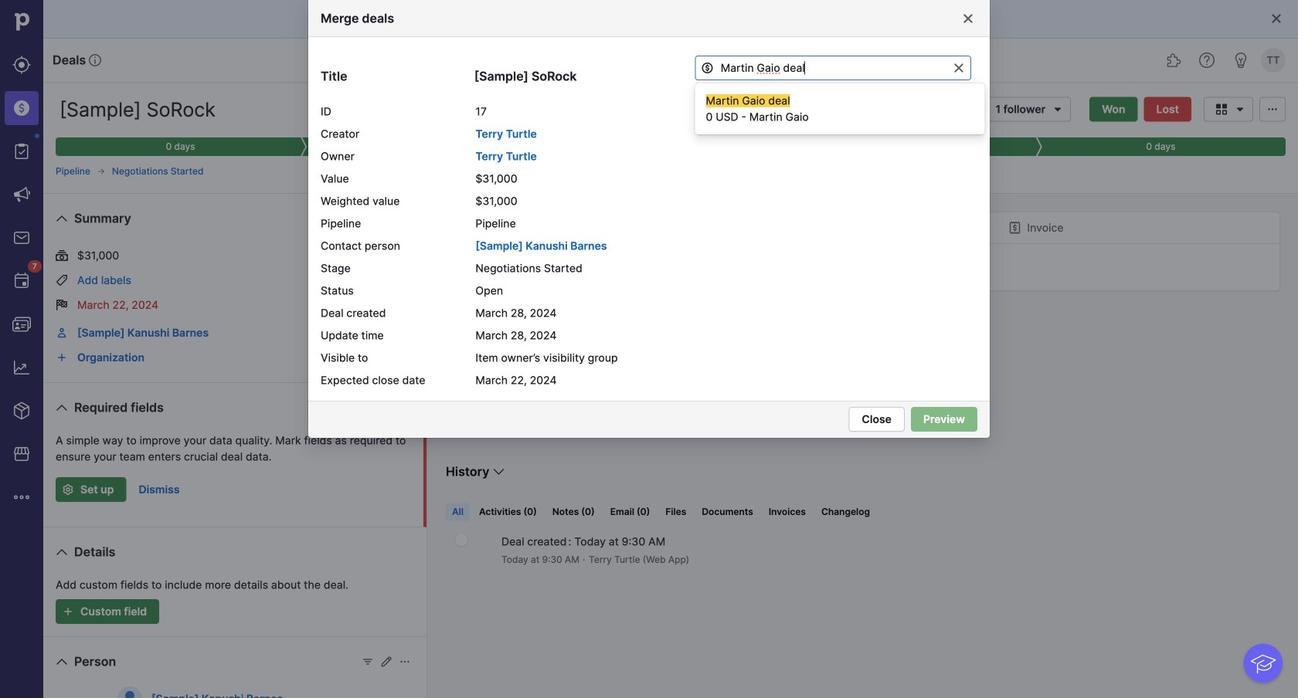 Task type: describe. For each thing, give the bounding box(es) containing it.
1 color primary inverted image from the top
[[59, 484, 77, 496]]

campaigns image
[[12, 185, 31, 204]]

contacts image
[[12, 315, 31, 334]]

2 color primary inverted image from the top
[[59, 606, 77, 618]]

home image
[[10, 10, 33, 33]]

1 color undefined image from the top
[[12, 142, 31, 161]]

marketplace image
[[12, 445, 31, 464]]

color link image
[[56, 327, 68, 339]]

quick add image
[[807, 51, 825, 70]]



Task type: locate. For each thing, give the bounding box(es) containing it.
color undefined image down deals image
[[12, 142, 31, 161]]

color primary inverted image
[[59, 484, 77, 496], [59, 606, 77, 618]]

color link image
[[56, 352, 68, 364]]

1 vertical spatial color undefined image
[[12, 272, 31, 291]]

more image
[[12, 488, 31, 507]]

products image
[[12, 402, 31, 420]]

1 vertical spatial color primary inverted image
[[59, 606, 77, 618]]

insights image
[[12, 359, 31, 377]]

None text field
[[695, 56, 971, 80]]

Search Pipedrive field
[[510, 45, 788, 76]]

[Sample] SoRock text field
[[56, 94, 245, 125]]

0 vertical spatial color undefined image
[[12, 142, 31, 161]]

0 vertical spatial color primary inverted image
[[59, 484, 77, 496]]

leads image
[[12, 56, 31, 74]]

info image
[[89, 54, 101, 66]]

deals image
[[12, 99, 31, 117]]

color undefined image up contacts image
[[12, 272, 31, 291]]

color primary image
[[962, 12, 974, 25], [701, 62, 714, 74], [1049, 103, 1067, 116], [1263, 103, 1282, 116], [1009, 222, 1021, 234], [56, 274, 68, 287], [482, 312, 500, 331], [797, 423, 816, 435], [489, 463, 508, 481], [53, 653, 71, 671], [380, 656, 393, 668], [399, 656, 411, 668]]

knowledge center bot, also known as kc bot is an onboarding assistant that allows you to see the list of onboarding items in one place for quick and easy reference. this improves your in-app experience. image
[[1243, 644, 1283, 683]]

menu
[[0, 0, 43, 699]]

color secondary image
[[455, 534, 467, 546]]

menu item
[[0, 87, 43, 130]]

quick help image
[[1198, 51, 1216, 70]]

color undefined image
[[12, 142, 31, 161], [12, 272, 31, 291]]

sales inbox image
[[12, 229, 31, 247]]

2 color undefined image from the top
[[12, 272, 31, 291]]

sales assistant image
[[1232, 51, 1250, 70]]

color primary image
[[1270, 12, 1283, 25], [953, 62, 965, 74], [1212, 103, 1231, 116], [1231, 103, 1249, 116], [53, 209, 71, 228], [56, 250, 68, 262], [339, 250, 358, 262], [56, 299, 68, 311], [53, 399, 71, 417], [53, 543, 71, 562], [362, 656, 374, 668]]



Task type: vqa. For each thing, say whether or not it's contained in the screenshot.
the rightmost day-25 option
no



